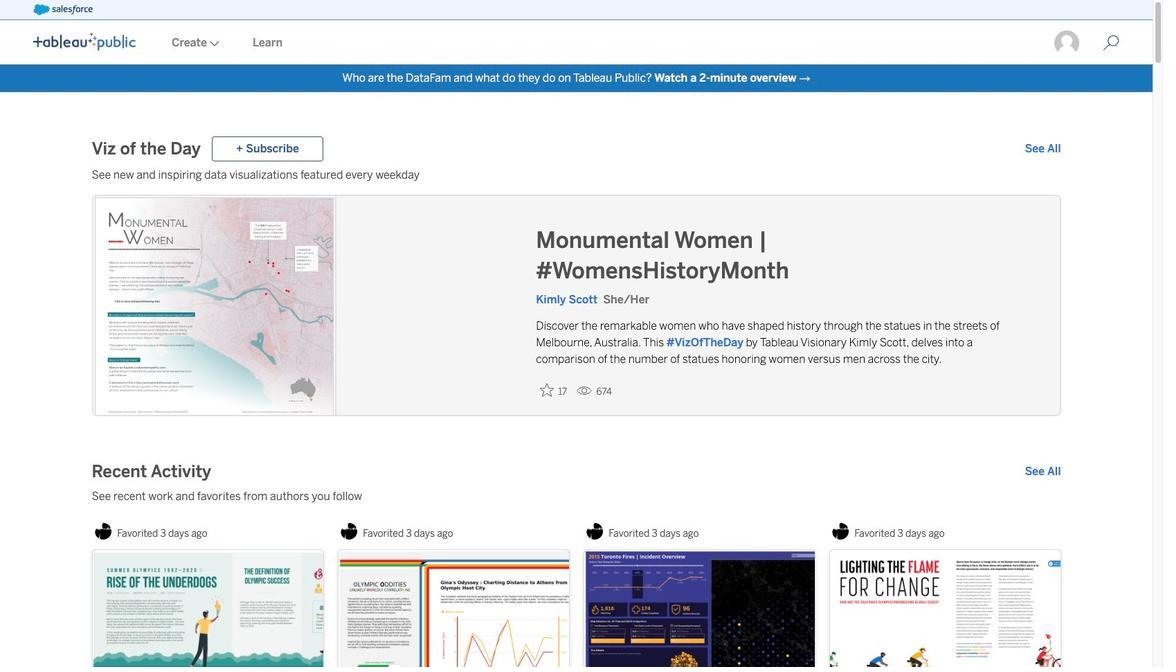 Task type: describe. For each thing, give the bounding box(es) containing it.
recent activity heading
[[92, 461, 211, 483]]

tara.schultz image
[[1054, 29, 1081, 57]]

3 jason yang image from the left
[[833, 523, 849, 540]]

tableau public viz of the day image
[[93, 196, 336, 418]]

create image
[[207, 41, 220, 46]]

jason yang image
[[587, 523, 604, 540]]

go to search image
[[1087, 35, 1137, 51]]

workbook thumbnail image for jason yang icon
[[584, 550, 815, 667]]

workbook thumbnail image for first jason yang image from right
[[830, 550, 1061, 667]]



Task type: locate. For each thing, give the bounding box(es) containing it.
0 horizontal spatial jason yang image
[[95, 523, 112, 540]]

see recent work and favorites from authors you follow element
[[92, 488, 1062, 505]]

3 workbook thumbnail image from the left
[[584, 550, 815, 667]]

2 jason yang image from the left
[[341, 523, 358, 540]]

workbook thumbnail image for 2nd jason yang image from the left
[[338, 550, 569, 667]]

1 jason yang image from the left
[[95, 523, 112, 540]]

workbook thumbnail image
[[92, 550, 323, 667], [338, 550, 569, 667], [584, 550, 815, 667], [830, 550, 1061, 667]]

see all recent activity element
[[1025, 463, 1062, 480]]

2 workbook thumbnail image from the left
[[338, 550, 569, 667]]

Add Favorite button
[[536, 379, 572, 402]]

1 workbook thumbnail image from the left
[[92, 550, 323, 667]]

logo image
[[33, 33, 136, 51]]

2 horizontal spatial jason yang image
[[833, 523, 849, 540]]

4 workbook thumbnail image from the left
[[830, 550, 1061, 667]]

salesforce logo image
[[33, 4, 93, 15]]

workbook thumbnail image for third jason yang image from the right
[[92, 550, 323, 667]]

viz of the day heading
[[92, 138, 201, 160]]

jason yang image
[[95, 523, 112, 540], [341, 523, 358, 540], [833, 523, 849, 540]]

see new and inspiring data visualizations featured every weekday element
[[92, 167, 1062, 184]]

see all viz of the day element
[[1025, 141, 1062, 157]]

1 horizontal spatial jason yang image
[[341, 523, 358, 540]]

add favorite image
[[540, 383, 554, 397]]



Task type: vqa. For each thing, say whether or not it's contained in the screenshot.
Salesforce Logo at the top left of page
yes



